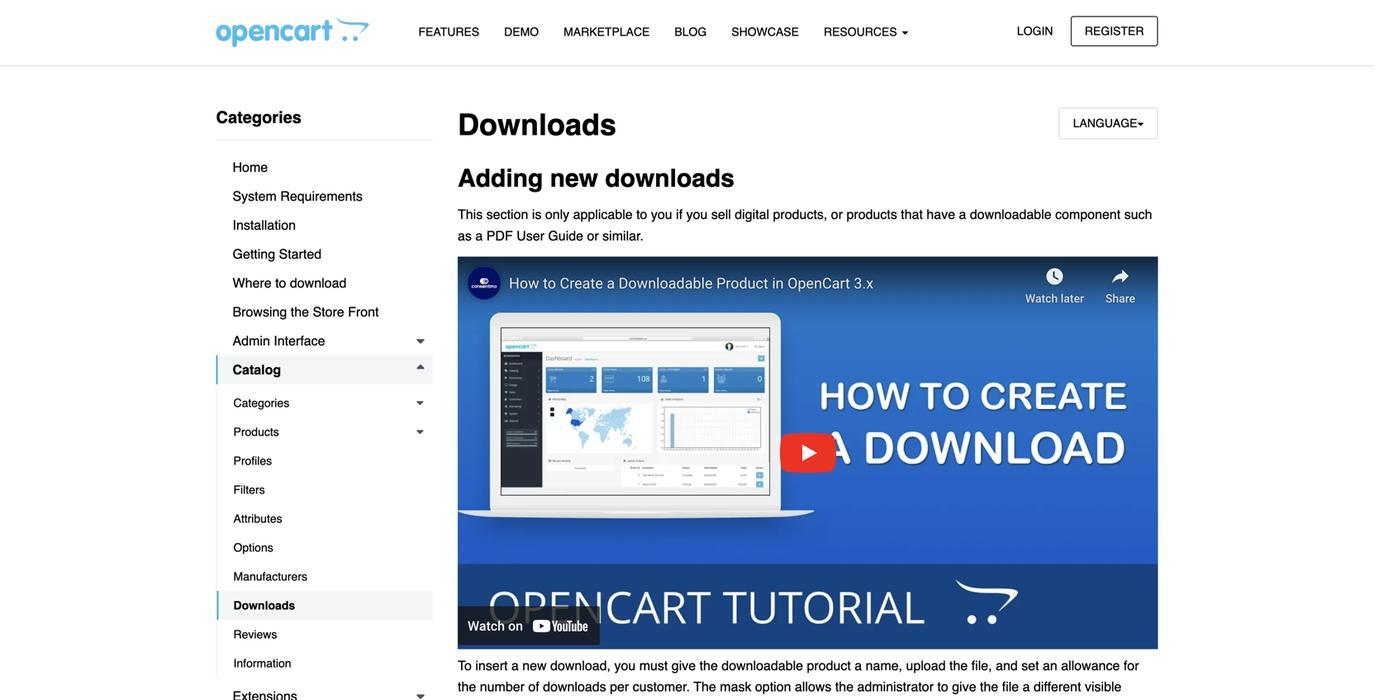 Task type: vqa. For each thing, say whether or not it's contained in the screenshot.
configured
no



Task type: locate. For each thing, give the bounding box(es) containing it.
downloads up "adding" on the left of page
[[458, 108, 617, 142]]

adding new downloads
[[458, 164, 735, 193]]

options
[[234, 541, 273, 554]]

to insert a new download, you must give the downloadable product a name, upload the file, and set an allowance for the number of downloads per customer. the mask option allows the administrator to give the file a different visibl
[[458, 658, 1140, 700]]

attributes
[[234, 512, 282, 525]]

0 horizontal spatial give
[[672, 658, 696, 673]]

demo
[[504, 25, 539, 38]]

downloads
[[605, 164, 735, 193], [543, 679, 606, 694]]

allowance
[[1062, 658, 1120, 673]]

0 vertical spatial to
[[637, 207, 648, 222]]

applicable
[[573, 207, 633, 222]]

a right have
[[959, 207, 967, 222]]

manufacturers
[[234, 570, 307, 583]]

file,
[[972, 658, 992, 673]]

you right if
[[687, 207, 708, 222]]

0 vertical spatial or
[[831, 207, 843, 222]]

1 vertical spatial to
[[275, 275, 286, 291]]

you left if
[[651, 207, 673, 222]]

0 vertical spatial new
[[550, 164, 598, 193]]

1 vertical spatial categories
[[234, 396, 289, 410]]

0 horizontal spatial to
[[275, 275, 286, 291]]

per
[[610, 679, 629, 694]]

0 horizontal spatial downloads
[[234, 599, 295, 612]]

1 horizontal spatial downloadable
[[970, 207, 1052, 222]]

blog
[[675, 25, 707, 38]]

new up the only
[[550, 164, 598, 193]]

sell
[[712, 207, 731, 222]]

downloadable inside 'this section is only applicable to you if you sell digital products, or products that have a downloadable component such as a pdf user guide or similar.'
[[970, 207, 1052, 222]]

home
[[233, 160, 268, 175]]

categories up home
[[216, 108, 302, 127]]

the left store
[[291, 304, 309, 319]]

1 vertical spatial downloadable
[[722, 658, 804, 673]]

0 vertical spatial downloadable
[[970, 207, 1052, 222]]

1 horizontal spatial give
[[952, 679, 977, 694]]

downloads inside to insert a new download, you must give the downloadable product a name, upload the file, and set an allowance for the number of downloads per customer. the mask option allows the administrator to give the file a different visibl
[[543, 679, 606, 694]]

pdf
[[487, 228, 513, 243]]

admin
[[233, 333, 270, 348]]

downloads up if
[[605, 164, 735, 193]]

reviews link
[[217, 620, 433, 649]]

to inside to insert a new download, you must give the downloadable product a name, upload the file, and set an allowance for the number of downloads per customer. the mask option allows the administrator to give the file a different visibl
[[938, 679, 949, 694]]

front
[[348, 304, 379, 319]]

or
[[831, 207, 843, 222], [587, 228, 599, 243]]

or left the products
[[831, 207, 843, 222]]

system requirements link
[[216, 182, 433, 211]]

interface
[[274, 333, 325, 348]]

1 horizontal spatial new
[[550, 164, 598, 193]]

to down upload
[[938, 679, 949, 694]]

downloads down manufacturers
[[234, 599, 295, 612]]

2 horizontal spatial to
[[938, 679, 949, 694]]

new
[[550, 164, 598, 193], [523, 658, 547, 673]]

this section is only applicable to you if you sell digital products, or products that have a downloadable component such as a pdf user guide or similar.
[[458, 207, 1153, 243]]

information link
[[217, 649, 433, 678]]

admin interface
[[233, 333, 325, 348]]

0 horizontal spatial you
[[615, 658, 636, 673]]

you
[[651, 207, 673, 222], [687, 207, 708, 222], [615, 658, 636, 673]]

downloads link
[[217, 591, 433, 620]]

1 vertical spatial downloads
[[234, 599, 295, 612]]

a
[[959, 207, 967, 222], [476, 228, 483, 243], [512, 658, 519, 673], [855, 658, 862, 673], [1023, 679, 1030, 694]]

0 vertical spatial downloads
[[605, 164, 735, 193]]

profiles
[[234, 454, 272, 467]]

categories
[[216, 108, 302, 127], [234, 396, 289, 410]]

download
[[290, 275, 347, 291]]

0 horizontal spatial new
[[523, 658, 547, 673]]

the down product
[[836, 679, 854, 694]]

1 vertical spatial new
[[523, 658, 547, 673]]

to inside 'this section is only applicable to you if you sell digital products, or products that have a downloadable component such as a pdf user guide or similar.'
[[637, 207, 648, 222]]

2 vertical spatial to
[[938, 679, 949, 694]]

component
[[1056, 207, 1121, 222]]

a right the insert
[[512, 658, 519, 673]]

categories inside categories link
[[234, 396, 289, 410]]

option
[[755, 679, 791, 694]]

1 vertical spatial downloads
[[543, 679, 606, 694]]

0 vertical spatial downloads
[[458, 108, 617, 142]]

downloadable
[[970, 207, 1052, 222], [722, 658, 804, 673]]

downloads down download,
[[543, 679, 606, 694]]

categories up products
[[234, 396, 289, 410]]

download,
[[551, 658, 611, 673]]

you up per
[[615, 658, 636, 673]]

0 vertical spatial give
[[672, 658, 696, 673]]

downloads
[[458, 108, 617, 142], [234, 599, 295, 612]]

products
[[847, 207, 898, 222]]

0 horizontal spatial downloadable
[[722, 658, 804, 673]]

opencart - open source shopping cart solution image
[[216, 17, 369, 47]]

requirements
[[280, 188, 363, 204]]

give down "file," on the bottom right of the page
[[952, 679, 977, 694]]

to
[[458, 658, 472, 673]]

1 horizontal spatial to
[[637, 207, 648, 222]]

downloadable inside to insert a new download, you must give the downloadable product a name, upload the file, and set an allowance for the number of downloads per customer. the mask option allows the administrator to give the file a different visibl
[[722, 658, 804, 673]]

new inside to insert a new download, you must give the downloadable product a name, upload the file, and set an allowance for the number of downloads per customer. the mask option allows the administrator to give the file a different visibl
[[523, 658, 547, 673]]

or down applicable
[[587, 228, 599, 243]]

this
[[458, 207, 483, 222]]

to up similar.
[[637, 207, 648, 222]]

new up of at the bottom of the page
[[523, 658, 547, 673]]

downloadable up option
[[722, 658, 804, 673]]

to right where
[[275, 275, 286, 291]]

0 horizontal spatial or
[[587, 228, 599, 243]]

downloadable right have
[[970, 207, 1052, 222]]

give up the
[[672, 658, 696, 673]]

the
[[291, 304, 309, 319], [700, 658, 718, 673], [950, 658, 968, 673], [458, 679, 476, 694], [836, 679, 854, 694], [980, 679, 999, 694]]

must
[[640, 658, 668, 673]]

manufacturers link
[[217, 562, 433, 591]]

language
[[1074, 117, 1138, 130]]

section
[[487, 207, 529, 222]]

for
[[1124, 658, 1140, 673]]

marketplace link
[[551, 17, 662, 46]]

admin interface link
[[216, 327, 433, 355]]

an
[[1043, 658, 1058, 673]]

number
[[480, 679, 525, 694]]



Task type: describe. For each thing, give the bounding box(es) containing it.
set
[[1022, 658, 1040, 673]]

register link
[[1071, 16, 1159, 46]]

getting started
[[233, 246, 322, 262]]

have
[[927, 207, 956, 222]]

digital
[[735, 207, 770, 222]]

the up the
[[700, 658, 718, 673]]

store
[[313, 304, 344, 319]]

installation
[[233, 217, 296, 233]]

filters
[[234, 483, 265, 496]]

administrator
[[858, 679, 934, 694]]

the left file
[[980, 679, 999, 694]]

2 horizontal spatial you
[[687, 207, 708, 222]]

catalog
[[233, 362, 281, 377]]

installation link
[[216, 211, 433, 240]]

the left "file," on the bottom right of the page
[[950, 658, 968, 673]]

1 horizontal spatial or
[[831, 207, 843, 222]]

features link
[[406, 17, 492, 46]]

categories link
[[217, 389, 433, 417]]

adding
[[458, 164, 543, 193]]

reviews
[[234, 628, 277, 641]]

you inside to insert a new download, you must give the downloadable product a name, upload the file, and set an allowance for the number of downloads per customer. the mask option allows the administrator to give the file a different visibl
[[615, 658, 636, 673]]

of
[[529, 679, 540, 694]]

login
[[1018, 24, 1054, 38]]

product
[[807, 658, 851, 673]]

system requirements
[[233, 188, 363, 204]]

getting
[[233, 246, 275, 262]]

products,
[[773, 207, 828, 222]]

browsing
[[233, 304, 287, 319]]

guide
[[548, 228, 584, 243]]

a right as
[[476, 228, 483, 243]]

attributes link
[[217, 504, 433, 533]]

getting started link
[[216, 240, 433, 269]]

1 horizontal spatial downloads
[[458, 108, 617, 142]]

browsing the store front
[[233, 304, 379, 319]]

home link
[[216, 153, 433, 182]]

login link
[[1003, 16, 1068, 46]]

allows
[[795, 679, 832, 694]]

a right file
[[1023, 679, 1030, 694]]

catalog link
[[216, 355, 433, 384]]

showcase
[[732, 25, 799, 38]]

the down to
[[458, 679, 476, 694]]

such
[[1125, 207, 1153, 222]]

features
[[419, 25, 480, 38]]

only
[[545, 207, 570, 222]]

different
[[1034, 679, 1082, 694]]

user
[[517, 228, 545, 243]]

products
[[234, 425, 279, 439]]

marketplace
[[564, 25, 650, 38]]

the
[[694, 679, 717, 694]]

insert
[[476, 658, 508, 673]]

options link
[[217, 533, 433, 562]]

a left name,
[[855, 658, 862, 673]]

name,
[[866, 658, 903, 673]]

demo link
[[492, 17, 551, 46]]

customer.
[[633, 679, 690, 694]]

register
[[1085, 24, 1144, 38]]

where
[[233, 275, 272, 291]]

and
[[996, 658, 1018, 673]]

browsing the store front link
[[216, 298, 433, 327]]

started
[[279, 246, 322, 262]]

1 horizontal spatial you
[[651, 207, 673, 222]]

as
[[458, 228, 472, 243]]

profiles link
[[217, 446, 433, 475]]

language button
[[1059, 107, 1159, 139]]

file
[[1002, 679, 1019, 694]]

resources link
[[812, 17, 921, 46]]

products link
[[217, 417, 433, 446]]

blog link
[[662, 17, 719, 46]]

resources
[[824, 25, 901, 38]]

showcase link
[[719, 17, 812, 46]]

1 vertical spatial or
[[587, 228, 599, 243]]

upload
[[906, 658, 946, 673]]

similar.
[[603, 228, 644, 243]]

is
[[532, 207, 542, 222]]

1 vertical spatial give
[[952, 679, 977, 694]]

filters link
[[217, 475, 433, 504]]

to inside 'link'
[[275, 275, 286, 291]]

mask
[[720, 679, 752, 694]]

that
[[901, 207, 923, 222]]

0 vertical spatial categories
[[216, 108, 302, 127]]

where to download
[[233, 275, 347, 291]]

if
[[676, 207, 683, 222]]



